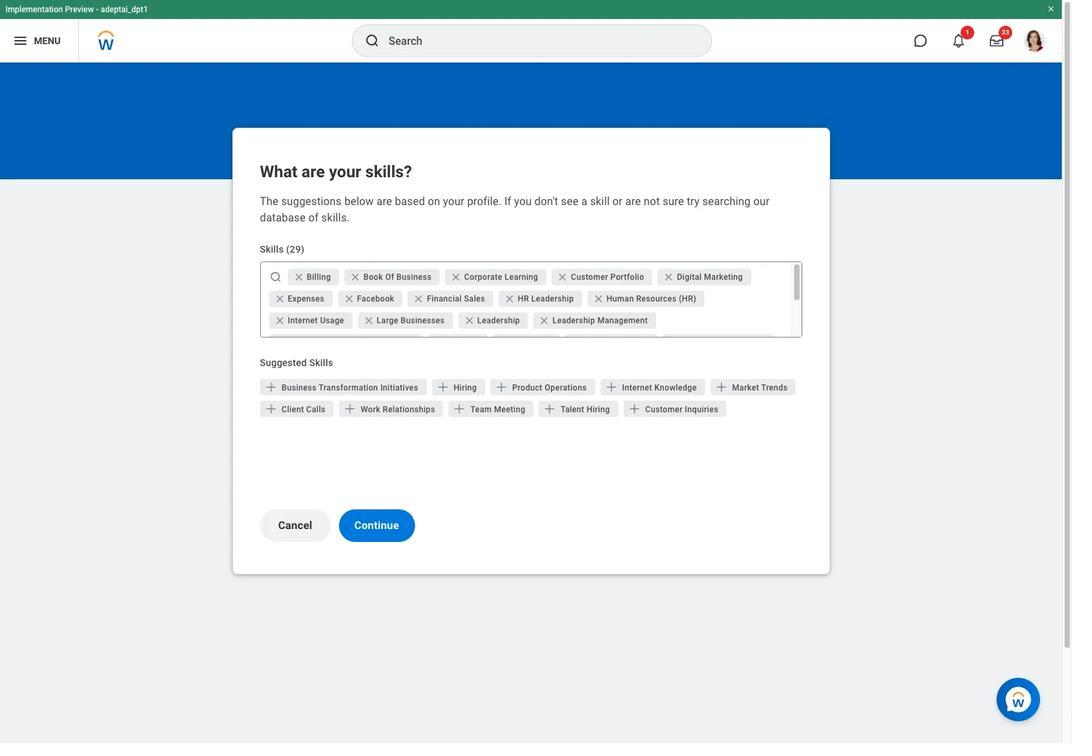 Task type: vqa. For each thing, say whether or not it's contained in the screenshot.
MENU dropdown button
yes



Task type: describe. For each thing, give the bounding box(es) containing it.
remove image inside expenses button
[[274, 294, 288, 305]]

33 button
[[982, 26, 1013, 56]]

menu banner
[[0, 0, 1062, 63]]

plus image for work relationships
[[343, 402, 357, 416]]

of
[[309, 211, 319, 224]]

sales
[[464, 294, 485, 304]]

internet for internet usage
[[288, 316, 318, 326]]

product
[[512, 383, 543, 393]]

not
[[644, 195, 660, 208]]

talent
[[561, 405, 585, 415]]

internet knowledge
[[622, 383, 697, 393]]

plus image for internet knowledge
[[605, 381, 618, 394]]

plus image for customer inquiries
[[628, 402, 642, 416]]

business inside business transformation initiatives button
[[282, 383, 317, 393]]

financial
[[427, 294, 462, 304]]

inquiries
[[685, 405, 719, 415]]

billing
[[307, 273, 331, 282]]

hiring inside the hiring button
[[454, 383, 477, 393]]

plus image for product operations
[[495, 381, 508, 394]]

internet usage button
[[269, 313, 352, 329]]

remove image inside expenses button
[[274, 294, 285, 305]]

try
[[687, 195, 700, 208]]

plus image for team meeting
[[453, 402, 467, 416]]

team meeting button
[[449, 401, 534, 417]]

talent hiring button
[[539, 401, 618, 417]]

corporate
[[464, 273, 503, 282]]

continue
[[354, 519, 399, 532]]

remove image inside large businesses button
[[363, 315, 374, 326]]

customer portfolio button
[[552, 269, 653, 285]]

transformation
[[319, 383, 378, 393]]

(29)
[[286, 244, 305, 255]]

skills.
[[322, 211, 350, 224]]

market trends button
[[711, 379, 796, 396]]

usage
[[320, 316, 344, 326]]

implementation
[[5, 5, 63, 14]]

leadership inside button
[[532, 294, 574, 304]]

plus image for client calls
[[264, 402, 278, 416]]

close environment banner image
[[1047, 5, 1056, 13]]

digital
[[677, 273, 702, 282]]

the
[[260, 195, 279, 208]]

calls
[[306, 405, 326, 415]]

inbox large image
[[990, 34, 1004, 48]]

relationships
[[383, 405, 435, 415]]

large businesses
[[377, 316, 445, 326]]

corporate learning button
[[445, 269, 547, 285]]

adeptai_dpt1
[[101, 5, 148, 14]]

hr leadership button
[[499, 291, 582, 307]]

resources
[[637, 294, 677, 304]]

searching
[[703, 195, 751, 208]]

on
[[428, 195, 440, 208]]

large
[[377, 316, 399, 326]]

remove image inside billing button
[[293, 272, 304, 283]]

leadership for leadership management
[[553, 316, 596, 326]]

internet knowledge button
[[601, 379, 705, 396]]

see
[[561, 195, 579, 208]]

a
[[582, 195, 588, 208]]

or
[[613, 195, 623, 208]]

human
[[607, 294, 634, 304]]

marketing
[[704, 273, 743, 282]]

portfolio
[[611, 273, 645, 282]]

human resources (hr) button
[[588, 291, 705, 307]]

human resources (hr)
[[607, 294, 697, 304]]

our
[[754, 195, 770, 208]]

customer portfolio
[[571, 273, 645, 282]]

market trends
[[733, 383, 788, 393]]

Search Workday  search field
[[389, 26, 684, 56]]

business transformation initiatives button
[[260, 379, 427, 396]]

what are your skills?
[[260, 162, 412, 181]]

billing button
[[288, 269, 339, 285]]

talent hiring
[[561, 405, 610, 415]]

menu
[[34, 35, 61, 46]]

leadership for leadership
[[478, 316, 520, 326]]

-
[[96, 5, 99, 14]]

remove image inside large businesses button
[[363, 315, 377, 326]]

profile.
[[467, 195, 502, 208]]

the suggestions below are based on your profile. if you don't see a skill or are not sure try searching our database of skills.
[[260, 195, 770, 224]]

client
[[282, 405, 304, 415]]

remove image inside billing button
[[293, 272, 307, 283]]

client calls
[[282, 405, 326, 415]]

hiring button
[[432, 379, 485, 396]]

business transformation initiatives
[[282, 383, 418, 393]]

work
[[361, 405, 381, 415]]

hr
[[518, 294, 529, 304]]

suggestions
[[281, 195, 342, 208]]

product operations button
[[491, 379, 595, 396]]



Task type: locate. For each thing, give the bounding box(es) containing it.
internet
[[288, 316, 318, 326], [622, 383, 653, 393]]

financial sales button
[[408, 291, 494, 307]]

hiring
[[454, 383, 477, 393], [587, 405, 610, 415]]

hiring up team
[[454, 383, 477, 393]]

plus image
[[264, 381, 278, 394], [343, 402, 357, 416], [628, 402, 642, 416]]

book of business
[[364, 273, 432, 282]]

leadership button
[[459, 313, 528, 329]]

suggested skills
[[260, 358, 333, 368]]

facebook button
[[338, 291, 403, 307]]

plus image inside internet knowledge button
[[605, 381, 618, 394]]

sure
[[663, 195, 684, 208]]

are up suggestions
[[302, 162, 325, 181]]

knowledge
[[655, 383, 697, 393]]

0 vertical spatial customer
[[571, 273, 609, 282]]

plus image inside product operations button
[[495, 381, 508, 394]]

customer up human
[[571, 273, 609, 282]]

plus image inside work relationships button
[[343, 402, 357, 416]]

internet left knowledge
[[622, 383, 653, 393]]

plus image down product operations
[[543, 402, 557, 416]]

learning
[[505, 273, 539, 282]]

plus image left work
[[343, 402, 357, 416]]

0 vertical spatial internet
[[288, 316, 318, 326]]

0 horizontal spatial plus image
[[264, 381, 278, 394]]

plus image right initiatives
[[436, 381, 450, 394]]

plus image inside client calls button
[[264, 402, 278, 416]]

your inside the suggestions below are based on your profile. if you don't see a skill or are not sure try searching our database of skills.
[[443, 195, 465, 208]]

2 horizontal spatial are
[[626, 195, 641, 208]]

plus image inside the hiring button
[[436, 381, 450, 394]]

plus image down suggested
[[264, 381, 278, 394]]

plus image left market
[[715, 381, 729, 394]]

search image
[[269, 271, 282, 284]]

plus image for hiring
[[436, 381, 450, 394]]

are right or
[[626, 195, 641, 208]]

0 vertical spatial hiring
[[454, 383, 477, 393]]

plus image up the team meeting
[[495, 381, 508, 394]]

hiring right talent
[[587, 405, 610, 415]]

operations
[[545, 383, 587, 393]]

plus image for business transformation initiatives
[[264, 381, 278, 394]]

plus image inside business transformation initiatives button
[[264, 381, 278, 394]]

business right of
[[397, 273, 432, 282]]

customer inquiries
[[646, 405, 719, 415]]

1 vertical spatial customer
[[646, 405, 683, 415]]

0 vertical spatial business
[[397, 273, 432, 282]]

profile logan mcneil image
[[1024, 30, 1046, 54]]

plus image inside team meeting button
[[453, 402, 467, 416]]

1 horizontal spatial skills
[[309, 358, 333, 368]]

your right on
[[443, 195, 465, 208]]

customer inquiries button
[[624, 401, 727, 417]]

expenses button
[[269, 291, 333, 307]]

internet for internet knowledge
[[622, 383, 653, 393]]

0 vertical spatial your
[[329, 162, 362, 181]]

based
[[395, 195, 425, 208]]

skills up business transformation initiatives button
[[309, 358, 333, 368]]

menu button
[[0, 19, 78, 63]]

below
[[345, 195, 374, 208]]

0 horizontal spatial internet
[[288, 316, 318, 326]]

skills?
[[366, 162, 412, 181]]

search image
[[364, 33, 381, 49]]

initiatives
[[381, 383, 418, 393]]

cancel button
[[260, 510, 331, 542]]

plus image left team
[[453, 402, 467, 416]]

customer
[[571, 273, 609, 282], [646, 405, 683, 415]]

33
[[1002, 29, 1010, 36]]

2 horizontal spatial plus image
[[628, 402, 642, 416]]

plus image up talent hiring
[[605, 381, 618, 394]]

1 horizontal spatial are
[[377, 195, 392, 208]]

of
[[386, 273, 394, 282]]

0 horizontal spatial skills
[[260, 244, 284, 255]]

what
[[260, 162, 298, 181]]

database
[[260, 211, 306, 224]]

1 horizontal spatial plus image
[[343, 402, 357, 416]]

are
[[302, 162, 325, 181], [377, 195, 392, 208], [626, 195, 641, 208]]

plus image for talent hiring
[[543, 402, 557, 416]]

plus image down internet knowledge button on the bottom right
[[628, 402, 642, 416]]

1 horizontal spatial internet
[[622, 383, 653, 393]]

internet usage
[[288, 316, 344, 326]]

internet down expenses button
[[288, 316, 318, 326]]

business up client calls button
[[282, 383, 317, 393]]

1 vertical spatial skills
[[309, 358, 333, 368]]

trends
[[762, 383, 788, 393]]

remove image inside leadership button
[[464, 315, 478, 326]]

team
[[471, 405, 492, 415]]

notifications large image
[[952, 34, 966, 48]]

plus image for market trends
[[715, 381, 729, 394]]

are right below
[[377, 195, 392, 208]]

skill
[[590, 195, 610, 208]]

remove image
[[293, 272, 307, 283], [558, 272, 571, 283], [558, 272, 568, 283], [274, 294, 288, 305], [504, 294, 518, 305], [504, 294, 515, 305], [274, 315, 288, 326], [274, 315, 285, 326], [363, 315, 377, 326], [464, 315, 475, 326], [539, 315, 553, 326], [539, 315, 550, 326]]

1 horizontal spatial hiring
[[587, 405, 610, 415]]

1 button
[[944, 26, 975, 56]]

corporate learning
[[464, 273, 539, 282]]

implementation preview -   adeptai_dpt1
[[5, 5, 148, 14]]

client calls button
[[260, 401, 334, 417]]

market
[[733, 383, 760, 393]]

1 vertical spatial internet
[[622, 383, 653, 393]]

leadership
[[532, 294, 574, 304], [478, 316, 520, 326], [553, 316, 596, 326]]

continue button
[[339, 510, 415, 542]]

(hr)
[[679, 294, 697, 304]]

digital marketing button
[[658, 269, 751, 285]]

digital marketing
[[677, 273, 743, 282]]

0 horizontal spatial customer
[[571, 273, 609, 282]]

1 vertical spatial your
[[443, 195, 465, 208]]

your up below
[[329, 162, 362, 181]]

leadership right hr
[[532, 294, 574, 304]]

1
[[966, 29, 970, 36]]

customer down internet knowledge
[[646, 405, 683, 415]]

hiring inside talent hiring button
[[587, 405, 610, 415]]

remove image
[[293, 272, 304, 283], [350, 272, 364, 283], [350, 272, 361, 283], [451, 272, 464, 283], [451, 272, 462, 283], [664, 272, 677, 283], [664, 272, 675, 283], [274, 294, 285, 305], [344, 294, 357, 305], [344, 294, 355, 305], [414, 294, 427, 305], [414, 294, 424, 305], [593, 294, 607, 305], [593, 294, 604, 305], [363, 315, 374, 326], [464, 315, 478, 326]]

large businesses button
[[358, 313, 453, 329]]

skills left (29)
[[260, 244, 284, 255]]

plus image left client
[[264, 402, 278, 416]]

book
[[364, 273, 383, 282]]

0 horizontal spatial hiring
[[454, 383, 477, 393]]

don't
[[535, 195, 559, 208]]

0 horizontal spatial your
[[329, 162, 362, 181]]

0 horizontal spatial business
[[282, 383, 317, 393]]

if
[[505, 195, 512, 208]]

remove image inside leadership button
[[464, 315, 475, 326]]

leadership down hr leadership
[[553, 316, 596, 326]]

plus image inside the customer inquiries button
[[628, 402, 642, 416]]

customer for customer inquiries
[[646, 405, 683, 415]]

1 vertical spatial hiring
[[587, 405, 610, 415]]

plus image inside the market trends 'button'
[[715, 381, 729, 394]]

customer for customer portfolio
[[571, 273, 609, 282]]

you
[[514, 195, 532, 208]]

product operations
[[512, 383, 587, 393]]

leadership management
[[553, 316, 648, 326]]

skills (29)
[[260, 244, 305, 255]]

0 horizontal spatial are
[[302, 162, 325, 181]]

suggested
[[260, 358, 307, 368]]

businesses
[[401, 316, 445, 326]]

team meeting
[[471, 405, 526, 415]]

book of business button
[[345, 269, 440, 285]]

1 vertical spatial business
[[282, 383, 317, 393]]

plus image
[[436, 381, 450, 394], [495, 381, 508, 394], [605, 381, 618, 394], [715, 381, 729, 394], [264, 402, 278, 416], [453, 402, 467, 416], [543, 402, 557, 416]]

leadership down sales
[[478, 316, 520, 326]]

1 horizontal spatial your
[[443, 195, 465, 208]]

facebook
[[357, 294, 395, 304]]

justify image
[[12, 33, 29, 49]]

business inside the 'book of business' button
[[397, 273, 432, 282]]

1 horizontal spatial customer
[[646, 405, 683, 415]]

leadership management button
[[534, 313, 656, 329]]

preview
[[65, 5, 94, 14]]

management
[[598, 316, 648, 326]]

plus image inside talent hiring button
[[543, 402, 557, 416]]

0 vertical spatial skills
[[260, 244, 284, 255]]

1 horizontal spatial business
[[397, 273, 432, 282]]

expenses
[[288, 294, 325, 304]]



